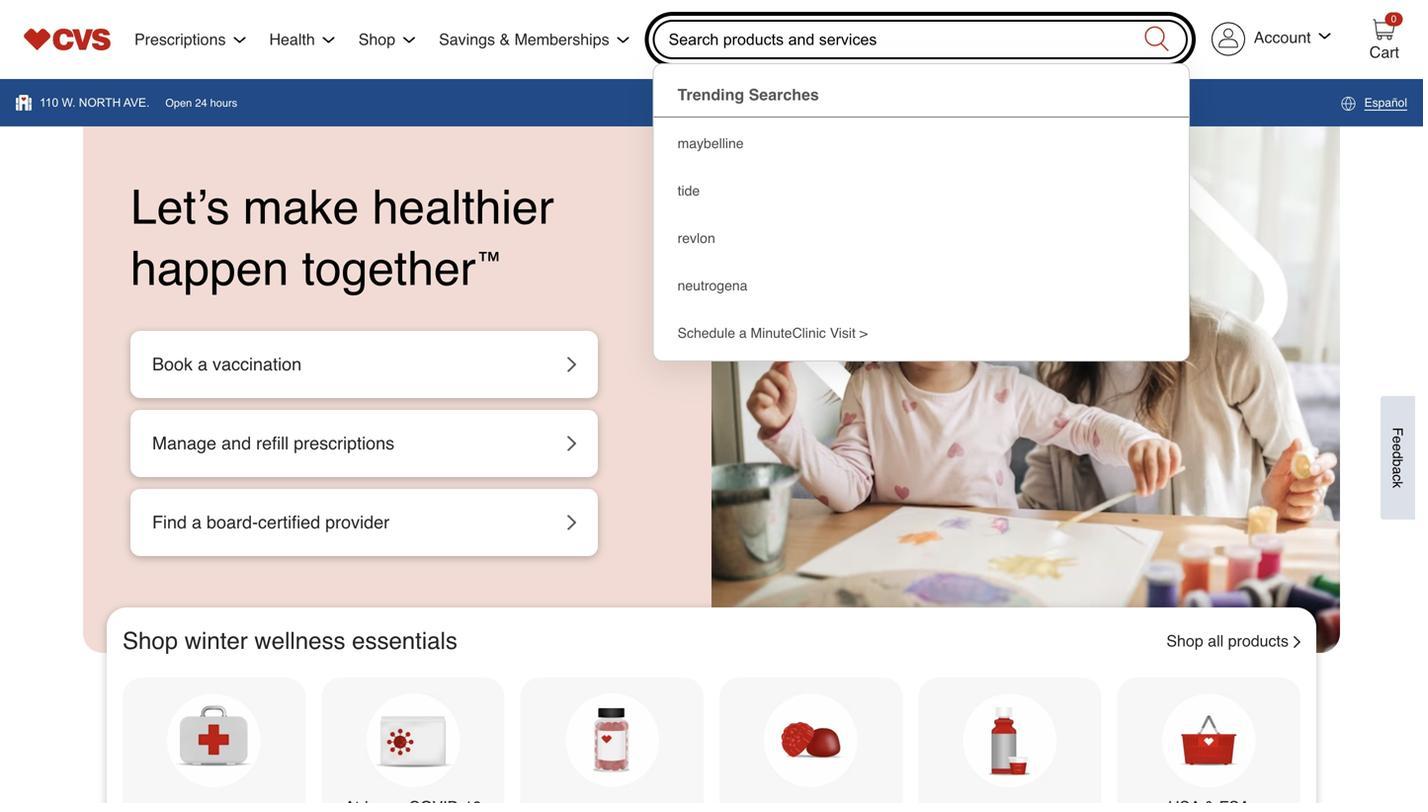 Task type: locate. For each thing, give the bounding box(es) containing it.
let's make healthier happen together
[[131, 180, 554, 296]]

manage and refill prescriptions link
[[131, 410, 598, 478]]

refill
[[256, 434, 289, 454]]

shop
[[123, 628, 178, 655], [1167, 632, 1204, 651]]

main navigation
[[111, 27, 629, 52]]

2 vertical spatial a
[[192, 513, 202, 533]]

a right the find
[[192, 513, 202, 533]]

manage
[[152, 434, 217, 454]]

shop all products
[[1167, 632, 1289, 651]]

shop winter wellness essentials
[[123, 628, 458, 655]]

e up 'd'
[[1391, 436, 1406, 444]]

1 horizontal spatial shop
[[1167, 632, 1204, 651]]

a for find a board-certified provider
[[192, 513, 202, 533]]

c
[[1391, 475, 1406, 482]]

0 vertical spatial a
[[198, 354, 208, 375]]

e up b
[[1391, 444, 1406, 452]]

w.
[[62, 96, 76, 109]]

b
[[1391, 459, 1406, 467]]

all
[[1208, 632, 1224, 651]]

f
[[1391, 428, 1406, 436]]

110 w. north ave.
[[40, 96, 150, 109]]

shop left winter
[[123, 628, 178, 655]]

vaccination
[[213, 354, 302, 375]]

shop left all
[[1167, 632, 1204, 651]]

a right book
[[198, 354, 208, 375]]

a inside button
[[1391, 467, 1406, 475]]

together
[[302, 242, 476, 296]]

essentials
[[352, 628, 458, 655]]

e
[[1391, 436, 1406, 444], [1391, 444, 1406, 452]]

a
[[198, 354, 208, 375], [1391, 467, 1406, 475], [192, 513, 202, 533]]

a up k
[[1391, 467, 1406, 475]]

shop all products link
[[1167, 630, 1301, 654]]

1 e from the top
[[1391, 436, 1406, 444]]

book a vaccination link
[[131, 331, 598, 398]]

shop for shop all products
[[1167, 632, 1204, 651]]

0 horizontal spatial shop
[[123, 628, 178, 655]]

1 vertical spatial a
[[1391, 467, 1406, 475]]



Task type: vqa. For each thing, say whether or not it's contained in the screenshot.
"Showing 1-20 of 175 products"
no



Task type: describe. For each thing, give the bounding box(es) containing it.
healthier
[[372, 180, 554, 235]]

110
[[40, 96, 58, 109]]

happen
[[131, 242, 289, 296]]

winter
[[185, 628, 248, 655]]

™
[[476, 247, 502, 277]]

hours
[[210, 97, 237, 109]]

north
[[79, 96, 121, 109]]

f e e d b a c k button
[[1381, 396, 1416, 520]]

provider
[[325, 513, 390, 533]]

k
[[1391, 482, 1406, 489]]

and
[[222, 434, 251, 454]]

ave.
[[124, 96, 150, 109]]

find a board-certified provider link
[[131, 489, 598, 557]]

make
[[243, 180, 359, 235]]

f e e d b a c k
[[1391, 428, 1406, 489]]

español
[[1365, 96, 1408, 110]]

book a vaccination
[[152, 354, 302, 375]]

manage and refill prescriptions
[[152, 434, 395, 454]]

Search CVS search field
[[653, 20, 1188, 59]]

products
[[1229, 632, 1289, 651]]

let's
[[131, 180, 230, 235]]

0
[[1392, 13, 1397, 25]]

a for book a vaccination
[[198, 354, 208, 375]]

certified
[[258, 513, 320, 533]]

Search products and services search field
[[667, 23, 1107, 56]]

shop for shop winter wellness essentials
[[123, 628, 178, 655]]

open 24 hours
[[165, 97, 237, 109]]

2 e from the top
[[1391, 444, 1406, 452]]

board-
[[207, 513, 258, 533]]

prescriptions
[[294, 434, 395, 454]]

book
[[152, 354, 193, 375]]

open
[[165, 97, 192, 109]]

wellness
[[255, 628, 346, 655]]

a mother watches her young daughter as she learns to paint. image
[[712, 127, 1341, 654]]

español link
[[1341, 93, 1408, 113]]

24
[[195, 97, 207, 109]]

cart
[[1370, 43, 1400, 61]]

find
[[152, 513, 187, 533]]

110 w. north ave. button
[[24, 94, 150, 112]]

d
[[1391, 452, 1406, 459]]

find a board-certified provider
[[152, 513, 390, 533]]



